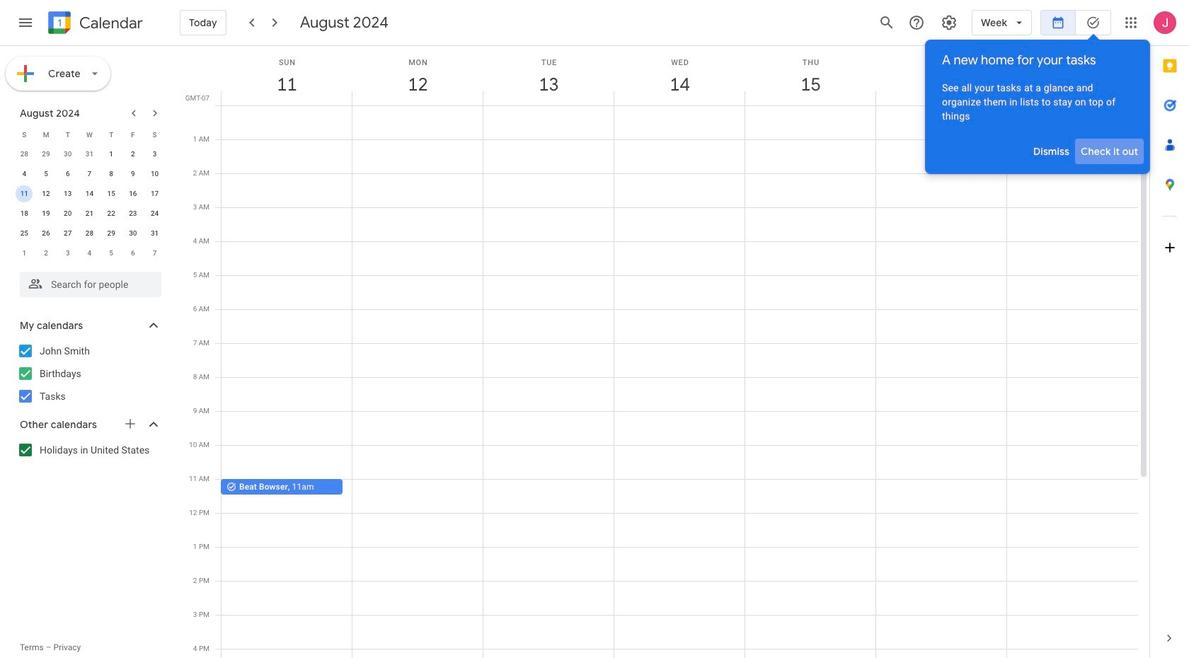 Task type: vqa. For each thing, say whether or not it's contained in the screenshot.
Manage
no



Task type: describe. For each thing, give the bounding box(es) containing it.
19 element
[[38, 205, 55, 222]]

1 element
[[103, 146, 120, 163]]

7 column header from the left
[[1007, 46, 1139, 106]]

15 element
[[103, 186, 120, 203]]

september 2 element
[[38, 245, 55, 262]]

31 element
[[146, 225, 163, 242]]

26 element
[[38, 225, 55, 242]]

7 element
[[81, 166, 98, 183]]

9 element
[[125, 166, 142, 183]]

22 element
[[103, 205, 120, 222]]

4 column header from the left
[[614, 46, 746, 106]]

11 element
[[16, 186, 33, 203]]

wednesday, august 14 element
[[615, 46, 746, 106]]

5 column header from the left
[[745, 46, 877, 106]]

14 element
[[81, 186, 98, 203]]

12 element
[[38, 186, 55, 203]]

13 element
[[59, 186, 76, 203]]

2 element
[[125, 146, 142, 163]]

my calendars list
[[3, 340, 176, 408]]

24 element
[[146, 205, 163, 222]]

july 29 element
[[38, 146, 55, 163]]

4 element
[[16, 166, 33, 183]]

17 element
[[146, 186, 163, 203]]

2 column header from the left
[[352, 46, 484, 106]]

july 28 element
[[16, 146, 33, 163]]

25 element
[[16, 225, 33, 242]]

8 element
[[103, 166, 120, 183]]

september 5 element
[[103, 245, 120, 262]]

september 6 element
[[125, 245, 142, 262]]

18 element
[[16, 205, 33, 222]]



Task type: locate. For each thing, give the bounding box(es) containing it.
thursday, august 15 element
[[746, 46, 877, 106]]

1 column header from the left
[[221, 46, 353, 106]]

july 30 element
[[59, 146, 76, 163]]

check it out image
[[1076, 135, 1145, 169]]

calendar element
[[45, 8, 143, 40]]

None search field
[[0, 266, 176, 297]]

27 element
[[59, 225, 76, 242]]

column header
[[221, 46, 353, 106], [352, 46, 484, 106], [483, 46, 615, 106], [614, 46, 746, 106], [745, 46, 877, 106], [876, 46, 1008, 106], [1007, 46, 1139, 106]]

saturday, august 17 element
[[1008, 46, 1139, 106]]

30 element
[[125, 225, 142, 242]]

cell inside august 2024 "grid"
[[13, 184, 35, 204]]

monday, august 12 element
[[353, 46, 484, 106]]

sunday, august 11 element
[[222, 46, 353, 106]]

row
[[215, 106, 1139, 659], [13, 125, 166, 144], [13, 144, 166, 164], [13, 164, 166, 184], [13, 184, 166, 204], [13, 204, 166, 224], [13, 224, 166, 244], [13, 244, 166, 263]]

0 vertical spatial heading
[[76, 15, 143, 32]]

1 horizontal spatial heading
[[942, 34, 1134, 69]]

friday, august 16 element
[[877, 46, 1008, 106]]

september 7 element
[[146, 245, 163, 262]]

21 element
[[81, 205, 98, 222]]

3 element
[[146, 146, 163, 163]]

28 element
[[81, 225, 98, 242]]

heading inside calendar element
[[76, 15, 143, 32]]

dismiss image
[[1029, 135, 1076, 169]]

10 element
[[146, 166, 163, 183]]

29 element
[[103, 225, 120, 242]]

tuesday, august 13 element
[[484, 46, 615, 106]]

alert dialog
[[925, 34, 1151, 174]]

september 3 element
[[59, 245, 76, 262]]

july 31 element
[[81, 146, 98, 163]]

september 4 element
[[81, 245, 98, 262]]

3 column header from the left
[[483, 46, 615, 106]]

main drawer image
[[17, 14, 34, 31]]

23 element
[[125, 205, 142, 222]]

6 element
[[59, 166, 76, 183]]

tab list
[[1151, 46, 1190, 619]]

row group
[[13, 144, 166, 263]]

6 column header from the left
[[876, 46, 1008, 106]]

20 element
[[59, 205, 76, 222]]

september 1 element
[[16, 245, 33, 262]]

0 horizontal spatial heading
[[76, 15, 143, 32]]

1 vertical spatial heading
[[942, 34, 1134, 69]]

grid
[[181, 46, 1150, 659]]

5 element
[[38, 166, 55, 183]]

heading
[[76, 15, 143, 32], [942, 34, 1134, 69]]

16 element
[[125, 186, 142, 203]]

august 2024 grid
[[13, 125, 166, 263]]

cell
[[221, 106, 353, 659], [353, 106, 484, 659], [484, 106, 615, 659], [615, 106, 746, 659], [746, 106, 877, 659], [877, 106, 1008, 659], [1008, 106, 1139, 659], [13, 184, 35, 204]]



